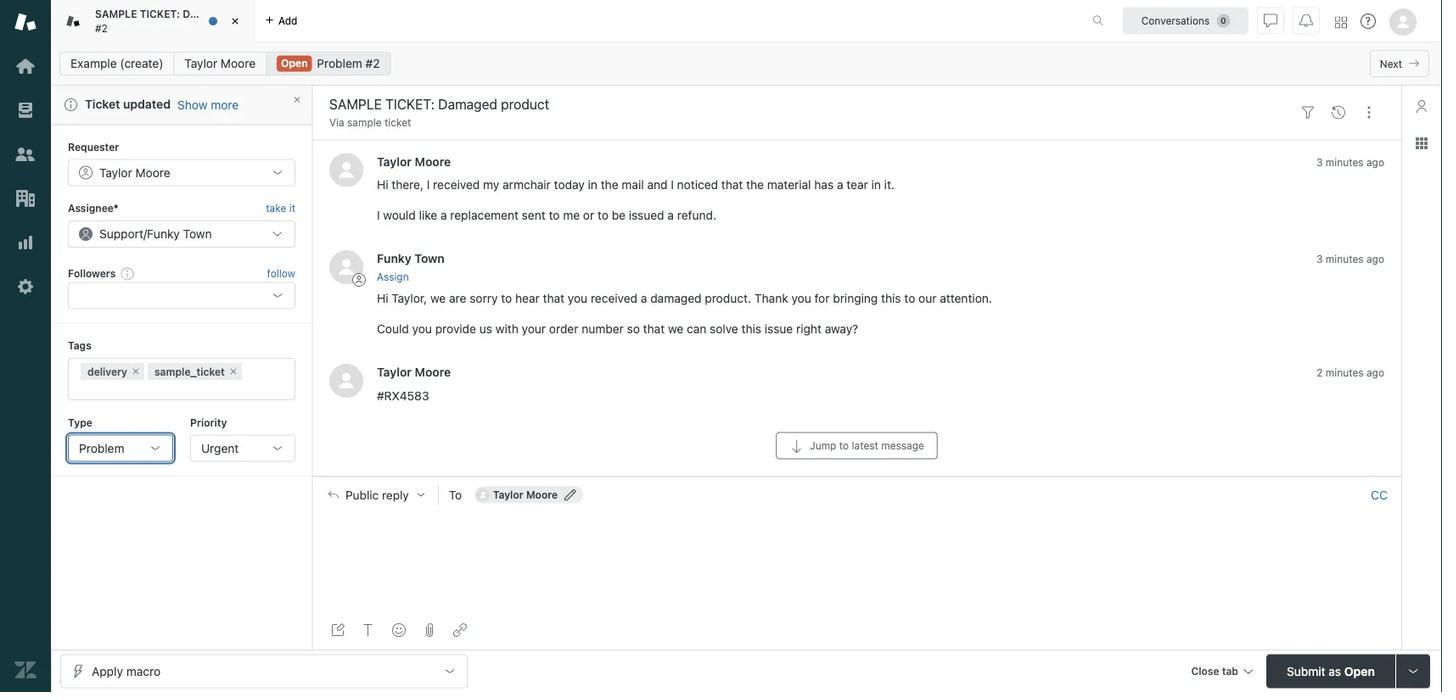 Task type: locate. For each thing, give the bounding box(es) containing it.
taylor moore up the there,
[[377, 154, 451, 168]]

moore left edit user image
[[526, 490, 558, 501]]

1 vertical spatial 3 minutes ago
[[1317, 253, 1385, 265]]

1 3 from the top
[[1317, 156, 1323, 168]]

sorry
[[470, 292, 498, 306]]

i right and
[[671, 178, 674, 192]]

funky inside assignee* element
[[147, 227, 180, 241]]

/
[[143, 227, 147, 241]]

0 vertical spatial we
[[431, 292, 446, 306]]

admin image
[[14, 276, 37, 298]]

avatar image left #rx4583
[[329, 364, 363, 398]]

0 vertical spatial ago
[[1367, 156, 1385, 168]]

0 vertical spatial funky
[[147, 227, 180, 241]]

add link (cmd k) image
[[453, 624, 467, 638]]

0 vertical spatial town
[[183, 227, 212, 241]]

take it
[[266, 203, 296, 215]]

1 vertical spatial taylor moore link
[[377, 154, 451, 168]]

taylor moore link
[[174, 52, 267, 76], [377, 154, 451, 168], [377, 366, 451, 380]]

problem inside secondary element
[[317, 56, 362, 70]]

for
[[815, 292, 830, 306]]

0 vertical spatial hi
[[377, 178, 389, 192]]

issue
[[765, 322, 793, 336]]

hi down assign button
[[377, 292, 389, 306]]

we left can
[[668, 322, 684, 336]]

add
[[279, 15, 298, 27]]

1 vertical spatial that
[[543, 292, 565, 306]]

a
[[837, 178, 844, 192], [441, 208, 447, 222], [668, 208, 674, 222], [641, 292, 647, 306]]

0 vertical spatial that
[[722, 178, 743, 192]]

apply macro
[[92, 665, 161, 679]]

1 horizontal spatial that
[[643, 322, 665, 336]]

0 horizontal spatial received
[[433, 178, 480, 192]]

1 horizontal spatial open
[[1345, 665, 1376, 679]]

we
[[431, 292, 446, 306], [668, 322, 684, 336]]

1 vertical spatial avatar image
[[329, 250, 363, 284]]

town right /
[[183, 227, 212, 241]]

followers
[[68, 268, 116, 279]]

ticket actions image
[[1363, 106, 1377, 119]]

to right or
[[598, 208, 609, 222]]

funky right support
[[147, 227, 180, 241]]

1 horizontal spatial #2
[[366, 56, 380, 70]]

0 vertical spatial 3 minutes ago
[[1317, 156, 1385, 168]]

taylor up show more button
[[185, 56, 218, 70]]

i would like a replacement sent to me or to be issued a refund.
[[377, 208, 717, 222]]

1 vertical spatial hi
[[377, 292, 389, 306]]

events image
[[1332, 106, 1346, 119]]

3 minutes from the top
[[1326, 367, 1364, 379]]

secondary element
[[51, 47, 1443, 81]]

1 horizontal spatial the
[[747, 178, 764, 192]]

moore up support / funky town
[[135, 166, 170, 180]]

noticed
[[677, 178, 718, 192]]

0 vertical spatial open
[[281, 57, 308, 69]]

avatar image
[[329, 153, 363, 187], [329, 250, 363, 284], [329, 364, 363, 398]]

2 horizontal spatial that
[[722, 178, 743, 192]]

take
[[266, 203, 286, 215]]

1 horizontal spatial problem
[[317, 56, 362, 70]]

my
[[483, 178, 500, 192]]

2 horizontal spatial i
[[671, 178, 674, 192]]

3 avatar image from the top
[[329, 364, 363, 398]]

public reply
[[346, 488, 409, 502]]

1 vertical spatial open
[[1345, 665, 1376, 679]]

funky
[[147, 227, 180, 241], [377, 252, 412, 266]]

2 3 from the top
[[1317, 253, 1323, 265]]

taylor
[[185, 56, 218, 70], [377, 154, 412, 168], [99, 166, 132, 180], [377, 366, 412, 380], [493, 490, 524, 501]]

i right the there,
[[427, 178, 430, 192]]

town down the like
[[415, 252, 445, 266]]

funky town assign
[[377, 252, 445, 283]]

the left material
[[747, 178, 764, 192]]

open right as
[[1345, 665, 1376, 679]]

alert
[[51, 86, 313, 125]]

customers image
[[14, 144, 37, 166]]

priority
[[190, 417, 227, 429]]

0 horizontal spatial open
[[281, 57, 308, 69]]

1 avatar image from the top
[[329, 153, 363, 187]]

taylor moore up more on the top of the page
[[185, 56, 256, 70]]

that
[[722, 178, 743, 192], [543, 292, 565, 306], [643, 322, 665, 336]]

1 hi from the top
[[377, 178, 389, 192]]

avatar image left assign
[[329, 250, 363, 284]]

tab
[[1223, 666, 1239, 678]]

2 vertical spatial ago
[[1367, 367, 1385, 379]]

cc button
[[1371, 488, 1388, 503]]

1 vertical spatial we
[[668, 322, 684, 336]]

follow
[[267, 268, 296, 280]]

you up the order
[[568, 292, 588, 306]]

to inside jump to latest message button
[[840, 440, 849, 452]]

problem
[[317, 56, 362, 70], [79, 441, 124, 455]]

zendesk support image
[[14, 11, 37, 33]]

1 horizontal spatial this
[[882, 292, 902, 306]]

taylor down requester
[[99, 166, 132, 180]]

conversationlabel log
[[313, 140, 1402, 477]]

1 horizontal spatial received
[[591, 292, 638, 306]]

1 vertical spatial #2
[[366, 56, 380, 70]]

sample
[[347, 117, 382, 129]]

problem down type
[[79, 441, 124, 455]]

taylor moore right taylor.moore@example.com icon
[[493, 490, 558, 501]]

town
[[183, 227, 212, 241], [415, 252, 445, 266]]

you left for
[[792, 292, 812, 306]]

taylor moore up #rx4583
[[377, 366, 451, 380]]

like
[[419, 208, 438, 222]]

1 horizontal spatial in
[[872, 178, 881, 192]]

0 horizontal spatial #2
[[95, 22, 108, 34]]

insert emojis image
[[392, 624, 406, 638]]

next button
[[1370, 50, 1430, 77]]

taylor moore inside 'requester' element
[[99, 166, 170, 180]]

away?
[[825, 322, 859, 336]]

tabs tab list
[[51, 0, 1075, 42]]

or
[[583, 208, 595, 222]]

received up 'could you provide us with your order number so that we can solve this issue right away?'
[[591, 292, 638, 306]]

be
[[612, 208, 626, 222]]

follow button
[[267, 266, 296, 281]]

1 vertical spatial ago
[[1367, 253, 1385, 265]]

are
[[449, 292, 467, 306]]

minutes for #rx4583
[[1326, 367, 1364, 379]]

0 horizontal spatial you
[[412, 322, 432, 336]]

1 vertical spatial 3
[[1317, 253, 1323, 265]]

i left would
[[377, 208, 380, 222]]

0 vertical spatial #2
[[95, 22, 108, 34]]

this left issue
[[742, 322, 762, 336]]

taylor inside 'requester' element
[[99, 166, 132, 180]]

2 minutes ago text field
[[1317, 367, 1385, 379]]

2 vertical spatial avatar image
[[329, 364, 363, 398]]

0 horizontal spatial problem
[[79, 441, 124, 455]]

i
[[427, 178, 430, 192], [671, 178, 674, 192], [377, 208, 380, 222]]

2
[[1317, 367, 1323, 379]]

format text image
[[362, 624, 375, 638]]

edit user image
[[565, 490, 577, 501]]

0 horizontal spatial town
[[183, 227, 212, 241]]

taylor up the there,
[[377, 154, 412, 168]]

the left mail at the top
[[601, 178, 619, 192]]

1 vertical spatial funky
[[377, 252, 412, 266]]

to left me
[[549, 208, 560, 222]]

tab
[[51, 0, 272, 42]]

via sample ticket
[[329, 117, 411, 129]]

thank
[[755, 292, 789, 306]]

1 vertical spatial town
[[415, 252, 445, 266]]

close tab button
[[1184, 655, 1260, 692]]

problem up via
[[317, 56, 362, 70]]

problem for problem
[[79, 441, 124, 455]]

1 vertical spatial problem
[[79, 441, 124, 455]]

support / funky town
[[99, 227, 212, 241]]

#2 inside the sample ticket: damaged product #2
[[95, 22, 108, 34]]

urgent
[[201, 441, 239, 455]]

displays possible ticket submission types image
[[1407, 665, 1421, 679]]

ago for #rx4583
[[1367, 367, 1385, 379]]

could you provide us with your order number so that we can solve this issue right away?
[[377, 322, 859, 336]]

received left my
[[433, 178, 480, 192]]

3 minutes ago text field
[[1317, 253, 1385, 265]]

2 3 minutes ago from the top
[[1317, 253, 1385, 265]]

open
[[281, 57, 308, 69], [1345, 665, 1376, 679]]

2 in from the left
[[872, 178, 881, 192]]

to left our
[[905, 292, 916, 306]]

tags
[[68, 340, 92, 352]]

that right so
[[643, 322, 665, 336]]

you right could
[[412, 322, 432, 336]]

your
[[522, 322, 546, 336]]

0 horizontal spatial in
[[588, 178, 598, 192]]

taylor right taylor.moore@example.com icon
[[493, 490, 524, 501]]

1 in from the left
[[588, 178, 598, 192]]

via
[[329, 117, 344, 129]]

main element
[[0, 0, 51, 693]]

town inside funky town assign
[[415, 252, 445, 266]]

2 vertical spatial that
[[643, 322, 665, 336]]

0 horizontal spatial the
[[601, 178, 619, 192]]

to left hear on the left top of the page
[[501, 292, 512, 306]]

info on adding followers image
[[121, 267, 134, 280]]

0 vertical spatial avatar image
[[329, 153, 363, 187]]

reply
[[382, 488, 409, 502]]

1 vertical spatial minutes
[[1326, 253, 1364, 265]]

taylor moore link up #rx4583
[[377, 366, 451, 380]]

and
[[647, 178, 668, 192]]

0 horizontal spatial we
[[431, 292, 446, 306]]

3 minutes ago for 3 minutes ago text field
[[1317, 156, 1385, 168]]

0 horizontal spatial funky
[[147, 227, 180, 241]]

1 3 minutes ago from the top
[[1317, 156, 1385, 168]]

this
[[882, 292, 902, 306], [742, 322, 762, 336]]

hi there, i received my armchair today in the mail and i noticed that the material has a tear in it.
[[377, 178, 895, 192]]

that right noticed
[[722, 178, 743, 192]]

1 vertical spatial this
[[742, 322, 762, 336]]

jump to latest message
[[810, 440, 925, 452]]

a left damaged
[[641, 292, 647, 306]]

3 minutes ago text field
[[1317, 156, 1385, 168]]

to right jump
[[840, 440, 849, 452]]

avatar image down via
[[329, 153, 363, 187]]

3 for 3 minutes ago text field
[[1317, 156, 1323, 168]]

more
[[211, 97, 239, 111]]

in right today
[[588, 178, 598, 192]]

0 vertical spatial minutes
[[1326, 156, 1364, 168]]

taylor inside secondary element
[[185, 56, 218, 70]]

armchair
[[503, 178, 551, 192]]

cc
[[1372, 488, 1388, 502]]

0 vertical spatial problem
[[317, 56, 362, 70]]

we left are
[[431, 292, 446, 306]]

2 minutes from the top
[[1326, 253, 1364, 265]]

taylor moore link up more on the top of the page
[[174, 52, 267, 76]]

received
[[433, 178, 480, 192], [591, 292, 638, 306]]

close
[[1192, 666, 1220, 678]]

that right hear on the left top of the page
[[543, 292, 565, 306]]

taylor.moore@example.com image
[[476, 489, 490, 502]]

filter image
[[1302, 106, 1315, 119]]

us
[[480, 322, 493, 336]]

funky up assign
[[377, 252, 412, 266]]

jump
[[810, 440, 837, 452]]

3 ago from the top
[[1367, 367, 1385, 379]]

open up close ticket collision notification image
[[281, 57, 308, 69]]

1 horizontal spatial funky
[[377, 252, 412, 266]]

assign button
[[377, 269, 409, 285]]

2 hi from the top
[[377, 292, 389, 306]]

problem inside problem popup button
[[79, 441, 124, 455]]

0 vertical spatial 3
[[1317, 156, 1323, 168]]

sample
[[95, 8, 137, 20]]

2 ago from the top
[[1367, 253, 1385, 265]]

would
[[383, 208, 416, 222]]

get started image
[[14, 55, 37, 77]]

0 vertical spatial this
[[882, 292, 902, 306]]

#rx4583
[[377, 389, 429, 403]]

taylor moore link up the there,
[[377, 154, 451, 168]]

1 horizontal spatial town
[[415, 252, 445, 266]]

#2 down sample
[[95, 22, 108, 34]]

material
[[768, 178, 811, 192]]

1 horizontal spatial we
[[668, 322, 684, 336]]

taylor moore down requester
[[99, 166, 170, 180]]

2 vertical spatial taylor moore link
[[377, 366, 451, 380]]

in left "it."
[[872, 178, 881, 192]]

today
[[554, 178, 585, 192]]

mail
[[622, 178, 644, 192]]

taylor moore inside secondary element
[[185, 56, 256, 70]]

0 vertical spatial taylor moore link
[[174, 52, 267, 76]]

moore up the there,
[[415, 154, 451, 168]]

ago
[[1367, 156, 1385, 168], [1367, 253, 1385, 265], [1367, 367, 1385, 379]]

moore down close image
[[221, 56, 256, 70]]

2 avatar image from the top
[[329, 250, 363, 284]]

submit
[[1287, 665, 1326, 679]]

#2 up via sample ticket
[[366, 56, 380, 70]]

0 vertical spatial received
[[433, 178, 480, 192]]

hi left the there,
[[377, 178, 389, 192]]

draft mode image
[[331, 624, 345, 638]]

2 vertical spatial minutes
[[1326, 367, 1364, 379]]

you
[[568, 292, 588, 306], [792, 292, 812, 306], [412, 322, 432, 336]]

this right bringing
[[882, 292, 902, 306]]

latest
[[852, 440, 879, 452]]



Task type: vqa. For each thing, say whether or not it's contained in the screenshot.
Revert
no



Task type: describe. For each thing, give the bounding box(es) containing it.
2 minutes ago
[[1317, 367, 1385, 379]]

order
[[549, 322, 579, 336]]

moore inside 'requester' element
[[135, 166, 170, 180]]

1 the from the left
[[601, 178, 619, 192]]

delivery
[[87, 366, 127, 378]]

there,
[[392, 178, 424, 192]]

alert containing ticket updated
[[51, 86, 313, 125]]

add button
[[255, 0, 308, 42]]

right
[[797, 322, 822, 336]]

open inside secondary element
[[281, 57, 308, 69]]

solve
[[710, 322, 739, 336]]

1 vertical spatial received
[[591, 292, 638, 306]]

avatar image for #rx4583
[[329, 364, 363, 398]]

requester element
[[68, 159, 296, 187]]

reporting image
[[14, 232, 37, 254]]

taylor,
[[392, 292, 427, 306]]

funky inside funky town assign
[[377, 252, 412, 266]]

assign
[[377, 271, 409, 283]]

close tab
[[1192, 666, 1239, 678]]

moore inside taylor moore link
[[221, 56, 256, 70]]

can
[[687, 322, 707, 336]]

a right has
[[837, 178, 844, 192]]

town inside assignee* element
[[183, 227, 212, 241]]

1 horizontal spatial i
[[427, 178, 430, 192]]

problem button
[[68, 435, 173, 462]]

apply
[[92, 665, 123, 679]]

0 horizontal spatial this
[[742, 322, 762, 336]]

attention.
[[940, 292, 993, 306]]

apps image
[[1416, 137, 1429, 150]]

3 for 3 minutes ago text box
[[1317, 253, 1323, 265]]

add attachment image
[[423, 624, 436, 638]]

updated
[[123, 97, 171, 111]]

bringing
[[833, 292, 878, 306]]

views image
[[14, 99, 37, 121]]

zendesk image
[[14, 660, 37, 682]]

taylor moore link for hi there, i received my armchair today in the mail and i noticed that the material has a tear in it.
[[377, 154, 451, 168]]

number
[[582, 322, 624, 336]]

customer context image
[[1416, 99, 1429, 113]]

hear
[[516, 292, 540, 306]]

2 the from the left
[[747, 178, 764, 192]]

ticket:
[[140, 8, 180, 20]]

product
[[233, 8, 272, 20]]

taylor moore link for #rx4583
[[377, 366, 451, 380]]

1 ago from the top
[[1367, 156, 1385, 168]]

0 horizontal spatial i
[[377, 208, 380, 222]]

1 horizontal spatial you
[[568, 292, 588, 306]]

issued
[[629, 208, 665, 222]]

moore up #rx4583
[[415, 366, 451, 380]]

organizations image
[[14, 188, 37, 210]]

support
[[99, 227, 143, 241]]

so
[[627, 322, 640, 336]]

take it button
[[266, 200, 296, 217]]

show more button
[[178, 97, 239, 112]]

with
[[496, 322, 519, 336]]

tab containing sample ticket: damaged product
[[51, 0, 272, 42]]

sample ticket: damaged product #2
[[95, 8, 272, 34]]

Subject field
[[326, 94, 1290, 115]]

hi taylor, we are sorry to hear that you received a damaged product. thank you for bringing this to our attention.
[[377, 292, 993, 306]]

type
[[68, 417, 92, 429]]

followers element
[[68, 282, 296, 310]]

refund.
[[677, 208, 717, 222]]

close image
[[227, 13, 244, 30]]

conversations button
[[1123, 7, 1249, 34]]

has
[[815, 178, 834, 192]]

show
[[178, 97, 208, 111]]

next
[[1381, 58, 1403, 70]]

public
[[346, 488, 379, 502]]

me
[[563, 208, 580, 222]]

close ticket collision notification image
[[292, 95, 302, 105]]

hi for hi taylor, we are sorry to hear that you received a damaged product. thank you for bringing this to our attention.
[[377, 292, 389, 306]]

3 minutes ago for 3 minutes ago text box
[[1317, 253, 1385, 265]]

message
[[882, 440, 925, 452]]

example (create)
[[70, 56, 163, 70]]

replacement
[[450, 208, 519, 222]]

submit as open
[[1287, 665, 1376, 679]]

assignee* element
[[68, 221, 296, 248]]

notifications image
[[1300, 14, 1314, 28]]

2 horizontal spatial you
[[792, 292, 812, 306]]

sample_ticket
[[155, 366, 225, 378]]

funky town link
[[377, 252, 445, 266]]

as
[[1329, 665, 1342, 679]]

conversations
[[1142, 15, 1210, 27]]

macro
[[126, 665, 161, 679]]

urgent button
[[190, 435, 296, 462]]

a right the like
[[441, 208, 447, 222]]

example
[[70, 56, 117, 70]]

ticket
[[85, 97, 120, 111]]

ticket
[[385, 117, 411, 129]]

remove image
[[131, 367, 141, 377]]

jump to latest message button
[[776, 433, 938, 460]]

button displays agent's chat status as invisible. image
[[1264, 14, 1278, 28]]

product.
[[705, 292, 752, 306]]

problem #2
[[317, 56, 380, 70]]

taylor moore link inside secondary element
[[174, 52, 267, 76]]

minutes for hi taylor, we are sorry to hear that you received a damaged product. thank you for bringing this to our attention.
[[1326, 253, 1364, 265]]

(create)
[[120, 56, 163, 70]]

ago for hi taylor, we are sorry to hear that you received a damaged product. thank you for bringing this to our attention.
[[1367, 253, 1385, 265]]

#2 inside secondary element
[[366, 56, 380, 70]]

a right issued
[[668, 208, 674, 222]]

requester
[[68, 141, 119, 153]]

problem for problem #2
[[317, 56, 362, 70]]

hi for hi there, i received my armchair today in the mail and i noticed that the material has a tear in it.
[[377, 178, 389, 192]]

could
[[377, 322, 409, 336]]

sent
[[522, 208, 546, 222]]

it.
[[885, 178, 895, 192]]

zendesk products image
[[1336, 17, 1348, 28]]

taylor up #rx4583
[[377, 366, 412, 380]]

remove image
[[228, 367, 238, 377]]

get help image
[[1361, 14, 1377, 29]]

assignee*
[[68, 203, 119, 215]]

avatar image for hi there, i received my armchair today in the mail and i noticed that the material has a tear in it.
[[329, 153, 363, 187]]

ticket updated show more
[[85, 97, 239, 111]]

0 horizontal spatial that
[[543, 292, 565, 306]]

hide composer image
[[850, 470, 864, 484]]

example (create) button
[[59, 52, 174, 76]]

1 minutes from the top
[[1326, 156, 1364, 168]]

damaged
[[183, 8, 230, 20]]



